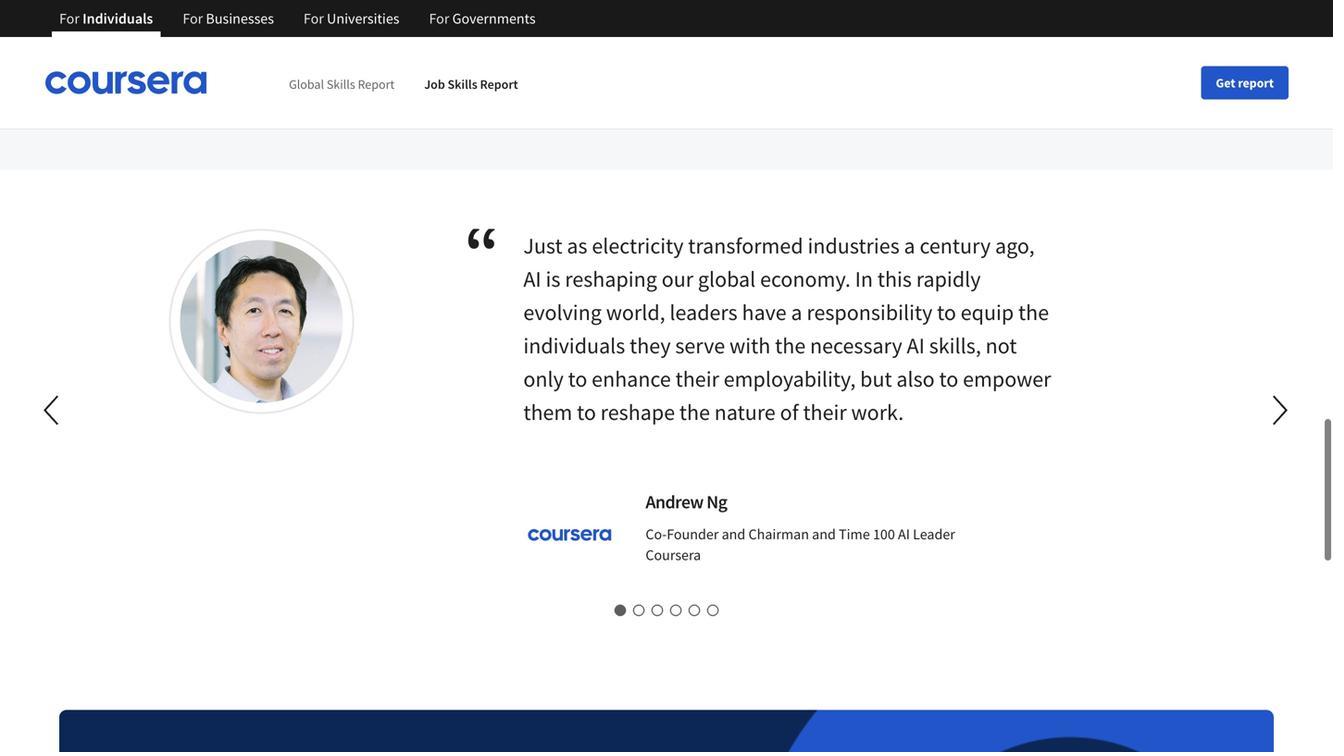 Task type: locate. For each thing, give the bounding box(es) containing it.
2 skills from the left
[[448, 76, 478, 93]]

andrew ng image
[[180, 240, 343, 412]]

skills right job
[[448, 76, 478, 93]]

for businesses
[[183, 9, 274, 28]]

chairman
[[749, 526, 809, 544]]

report right job
[[480, 76, 518, 93]]

ai left is
[[523, 265, 541, 293]]

1 for from the left
[[59, 9, 80, 28]]

1 and from the left
[[722, 526, 746, 544]]

2 for from the left
[[183, 9, 203, 28]]

for left governments
[[429, 9, 449, 28]]

report left job
[[358, 76, 395, 93]]

for left individuals
[[59, 9, 80, 28]]

founder
[[667, 526, 719, 544]]

ai inside co-founder and chairman and time 100 ai leader coursera
[[898, 526, 910, 544]]

as
[[567, 232, 588, 260]]

0 vertical spatial a
[[904, 232, 915, 260]]

and left 'time'
[[812, 526, 836, 544]]

1 horizontal spatial a
[[904, 232, 915, 260]]

for left 'businesses'
[[183, 9, 203, 28]]

just
[[523, 232, 563, 260]]

1 horizontal spatial their
[[803, 399, 847, 427]]

global
[[289, 76, 324, 93]]

work.
[[851, 399, 904, 427]]

report
[[1238, 75, 1274, 91]]

century
[[920, 232, 991, 260]]

1 horizontal spatial skills
[[448, 76, 478, 93]]

ai right 100 at the bottom of page
[[898, 526, 910, 544]]

for
[[59, 9, 80, 28], [183, 9, 203, 28], [304, 9, 324, 28], [429, 9, 449, 28]]

1 skills from the left
[[327, 76, 355, 93]]

0 vertical spatial the
[[1019, 299, 1049, 327]]

the up employability,
[[775, 332, 806, 360]]

0 horizontal spatial skills
[[327, 76, 355, 93]]

skills for job
[[448, 76, 478, 93]]

of
[[780, 399, 799, 427]]

3 for from the left
[[304, 9, 324, 28]]

transformed
[[688, 232, 803, 260]]

the right the equip
[[1019, 299, 1049, 327]]

go to next slide image
[[1258, 389, 1303, 433]]

their
[[676, 365, 719, 393], [803, 399, 847, 427]]

0 vertical spatial their
[[676, 365, 719, 393]]

1 vertical spatial their
[[803, 399, 847, 427]]

global skills report link
[[289, 76, 395, 93]]

get
[[1216, 75, 1236, 91]]

responsibility
[[807, 299, 933, 327]]

our
[[662, 265, 694, 293]]

skills,
[[929, 332, 981, 360]]

universities
[[327, 9, 400, 28]]

employability,
[[724, 365, 856, 393]]

empower
[[963, 365, 1051, 393]]

for for universities
[[304, 9, 324, 28]]

go to previous slide image
[[31, 389, 75, 433]]

skills
[[327, 76, 355, 93], [448, 76, 478, 93]]

for left universities
[[304, 9, 324, 28]]

report
[[358, 76, 395, 93], [480, 76, 518, 93]]

1 horizontal spatial report
[[480, 76, 518, 93]]

coursera logo image
[[44, 71, 207, 94]]

1 vertical spatial a
[[791, 299, 802, 327]]

0 horizontal spatial the
[[680, 399, 710, 427]]

the left the nature
[[680, 399, 710, 427]]

equip
[[961, 299, 1014, 327]]

and down ng
[[722, 526, 746, 544]]

a
[[904, 232, 915, 260], [791, 299, 802, 327]]

to
[[937, 299, 956, 327], [568, 365, 587, 393], [939, 365, 959, 393], [577, 399, 596, 427]]

1 vertical spatial ai
[[907, 332, 925, 360]]

global
[[698, 265, 756, 293]]

this
[[878, 265, 912, 293]]

and
[[722, 526, 746, 544], [812, 526, 836, 544]]

co-
[[646, 526, 667, 544]]

slides element
[[59, 602, 1274, 620]]

the
[[1019, 299, 1049, 327], [775, 332, 806, 360], [680, 399, 710, 427]]

report for global skills report
[[358, 76, 395, 93]]

ai up also
[[907, 332, 925, 360]]

electricity
[[592, 232, 684, 260]]

individuals
[[82, 9, 153, 28]]

2 horizontal spatial the
[[1019, 299, 1049, 327]]

2 report from the left
[[480, 76, 518, 93]]

1 report from the left
[[358, 76, 395, 93]]

0 horizontal spatial their
[[676, 365, 719, 393]]

individuals
[[523, 332, 625, 360]]

0 horizontal spatial and
[[722, 526, 746, 544]]

a up this on the top of page
[[904, 232, 915, 260]]

ng
[[707, 491, 727, 514]]

have
[[742, 299, 787, 327]]

reshaping
[[565, 265, 657, 293]]

for universities
[[304, 9, 400, 28]]

their down serve
[[676, 365, 719, 393]]

time
[[839, 526, 870, 544]]

their right of
[[803, 399, 847, 427]]

ai
[[523, 265, 541, 293], [907, 332, 925, 360], [898, 526, 910, 544]]

a right have
[[791, 299, 802, 327]]

skills right 'global'
[[327, 76, 355, 93]]

0 horizontal spatial report
[[358, 76, 395, 93]]

for for governments
[[429, 9, 449, 28]]

2 vertical spatial ai
[[898, 526, 910, 544]]

in
[[855, 265, 873, 293]]

to right them
[[577, 399, 596, 427]]

coursera
[[646, 546, 701, 565]]

reshape
[[601, 399, 675, 427]]

for individuals
[[59, 9, 153, 28]]

co-founder and chairman and time 100 ai leader coursera
[[646, 526, 955, 565]]

4 for from the left
[[429, 9, 449, 28]]

1 vertical spatial the
[[775, 332, 806, 360]]

1 horizontal spatial and
[[812, 526, 836, 544]]



Task type: describe. For each thing, give the bounding box(es) containing it.
world,
[[606, 299, 665, 327]]

economy.
[[760, 265, 851, 293]]

get report
[[1216, 75, 1274, 91]]

to down individuals
[[568, 365, 587, 393]]

businesses
[[206, 9, 274, 28]]

ago,
[[995, 232, 1035, 260]]

is
[[546, 265, 561, 293]]

enhance
[[592, 365, 671, 393]]

job skills report
[[424, 76, 518, 93]]

coursera wordmark logo full rgb image
[[523, 489, 616, 581]]

andrew ng
[[646, 491, 727, 514]]

1 horizontal spatial the
[[775, 332, 806, 360]]

report for job skills report
[[480, 76, 518, 93]]

2 and from the left
[[812, 526, 836, 544]]

nature
[[715, 399, 776, 427]]

them
[[523, 399, 572, 427]]

governments
[[452, 9, 536, 28]]

not
[[986, 332, 1017, 360]]

just as electricity transformed industries a century ago, ai is reshaping our global economy. in this rapidly evolving world, leaders have a responsibility to equip the individuals they serve with the necessary ai skills, not only to enhance their employability, but also to empower them to reshape the nature of their work.
[[523, 232, 1051, 427]]

only
[[523, 365, 564, 393]]

but
[[860, 365, 892, 393]]

serve
[[675, 332, 725, 360]]

also
[[897, 365, 935, 393]]

0 vertical spatial ai
[[523, 265, 541, 293]]

0 horizontal spatial a
[[791, 299, 802, 327]]

for for individuals
[[59, 9, 80, 28]]

to down rapidly
[[937, 299, 956, 327]]

rapidly
[[916, 265, 981, 293]]

they
[[630, 332, 671, 360]]

global skills report
[[289, 76, 395, 93]]

for for businesses
[[183, 9, 203, 28]]

100
[[873, 526, 895, 544]]

leader
[[913, 526, 955, 544]]

go to previous slide image
[[44, 396, 58, 426]]

job
[[424, 76, 445, 93]]

banner navigation
[[44, 0, 551, 37]]

job skills report link
[[424, 76, 518, 93]]

for governments
[[429, 9, 536, 28]]

leaders
[[670, 299, 738, 327]]

with
[[730, 332, 771, 360]]

necessary
[[810, 332, 903, 360]]

industries
[[808, 232, 900, 260]]

andrew
[[646, 491, 703, 514]]

to right also
[[939, 365, 959, 393]]

2 vertical spatial the
[[680, 399, 710, 427]]

skills for global
[[327, 76, 355, 93]]

evolving
[[523, 299, 602, 327]]

get report button
[[1201, 66, 1289, 100]]



Task type: vqa. For each thing, say whether or not it's contained in the screenshot.
In
yes



